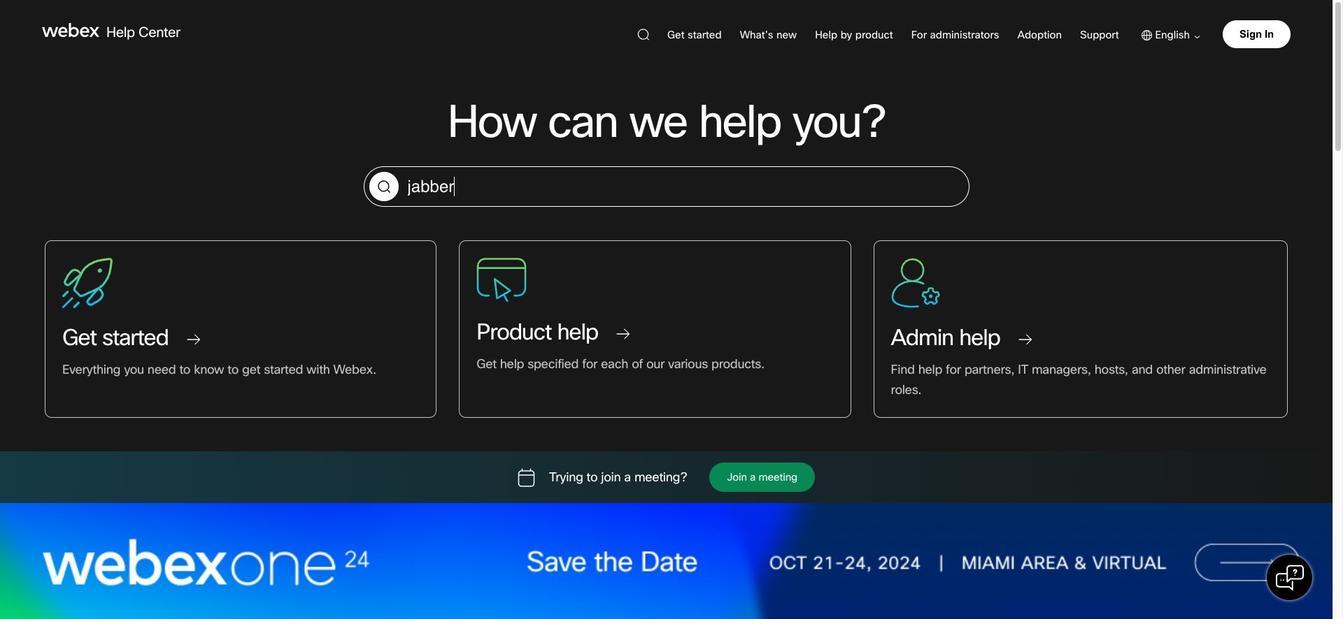 Task type: locate. For each thing, give the bounding box(es) containing it.
webexone2024 image
[[0, 504, 1333, 620]]

1 horizontal spatial search icon image
[[637, 29, 649, 41]]

arrow image
[[1190, 36, 1201, 39]]

chat help image
[[1276, 564, 1304, 593]]

search-input field
[[364, 167, 969, 206]]

get started image
[[62, 258, 113, 309]]

0 vertical spatial search icon image
[[637, 29, 649, 41]]

webex logo image
[[42, 23, 99, 37]]

admin help image
[[891, 258, 940, 309]]

1 vertical spatial search icon image
[[369, 172, 398, 201]]

search icon image
[[637, 29, 649, 41], [369, 172, 398, 201]]



Task type: vqa. For each thing, say whether or not it's contained in the screenshot.
webex logo
yes



Task type: describe. For each thing, give the bounding box(es) containing it.
0 horizontal spatial search icon image
[[369, 172, 398, 201]]

product help image
[[477, 258, 527, 303]]



